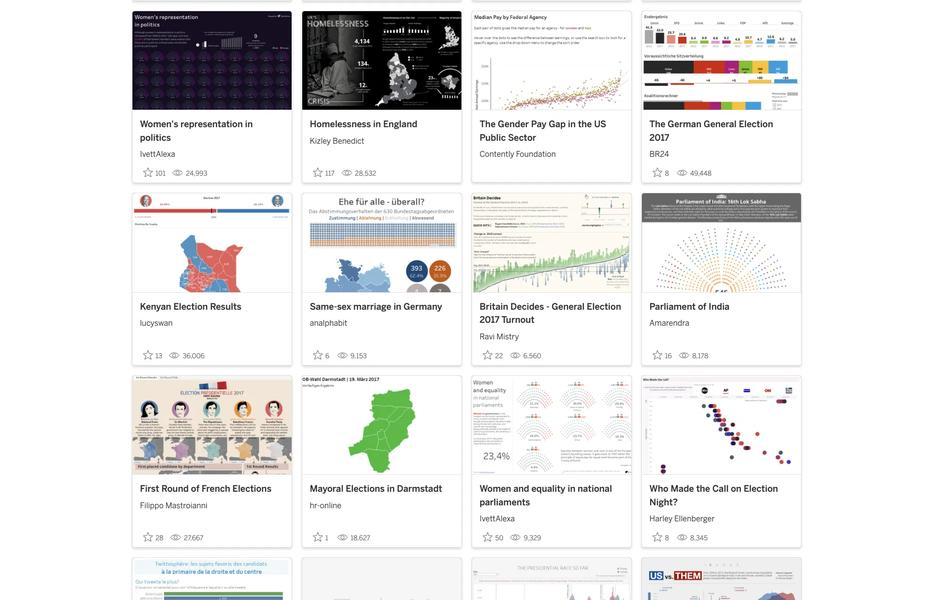 Task type: vqa. For each thing, say whether or not it's contained in the screenshot.


Task type: describe. For each thing, give the bounding box(es) containing it.
8,178
[[693, 352, 709, 360]]

22
[[496, 352, 503, 360]]

lucyswan
[[140, 319, 173, 328]]

add favorite button for first round of french elections
[[140, 529, 167, 545]]

women's
[[140, 119, 178, 130]]

hr-
[[310, 501, 320, 510]]

workbook thumbnail image for election
[[132, 193, 292, 292]]

contently foundation link
[[480, 145, 624, 160]]

analphabit
[[310, 319, 348, 328]]

the gender pay gap in the us public sector
[[480, 119, 607, 143]]

Add Favorite button
[[480, 529, 507, 545]]

and
[[514, 484, 530, 494]]

mayoral
[[310, 484, 344, 494]]

add favorite button for who made the call on election night?
[[650, 529, 673, 545]]

br24
[[650, 150, 670, 159]]

workbook thumbnail image for gender
[[472, 11, 632, 110]]

the inside who made the call on election night?
[[697, 484, 711, 494]]

britain decides - general election 2017 turnout link
[[480, 300, 624, 327]]

mistry
[[497, 332, 519, 341]]

call
[[713, 484, 729, 494]]

workbook thumbnail image for decides
[[472, 193, 632, 292]]

harley
[[650, 514, 673, 523]]

results
[[210, 301, 242, 312]]

foundation
[[516, 150, 556, 159]]

women and equality in national parliaments
[[480, 484, 613, 508]]

contently foundation
[[480, 150, 556, 159]]

women and equality in national parliaments link
[[480, 483, 624, 509]]

filippo mastroianni link
[[140, 496, 284, 512]]

Add Favorite button
[[310, 529, 333, 545]]

homelessness
[[310, 119, 371, 130]]

in inside same-sex marriage in germany link
[[394, 301, 402, 312]]

workbook thumbnail image for made
[[642, 376, 802, 474]]

ravi mistry link
[[480, 327, 624, 343]]

ivettalexa link for in
[[140, 145, 284, 160]]

britain decides - general election 2017 turnout
[[480, 301, 622, 325]]

who made the call on election night? link
[[650, 483, 794, 509]]

decides
[[511, 301, 545, 312]]

Add Favorite button
[[140, 347, 165, 363]]

br24 link
[[650, 145, 794, 160]]

darmstadt
[[397, 484, 443, 494]]

28
[[156, 534, 164, 542]]

kizley benedict link
[[310, 132, 454, 147]]

filippo
[[140, 501, 164, 510]]

germany
[[404, 301, 443, 312]]

representation
[[181, 119, 243, 130]]

mayoral elections in darmstadt
[[310, 484, 443, 494]]

Add Favorite button
[[310, 165, 338, 181]]

same-sex marriage in germany link
[[310, 300, 454, 314]]

28,532 views element
[[338, 166, 381, 182]]

2 elections from the left
[[346, 484, 385, 494]]

the for the german general election 2017
[[650, 119, 666, 130]]

hr-online
[[310, 501, 342, 510]]

gap
[[549, 119, 566, 130]]

18,627
[[351, 534, 371, 542]]

6
[[326, 352, 330, 360]]

8,345 views element
[[673, 530, 712, 546]]

8,345
[[691, 534, 708, 542]]

Add Favorite button
[[650, 165, 673, 181]]

1 horizontal spatial of
[[698, 301, 707, 312]]

the german general election 2017
[[650, 119, 774, 143]]

27,667 views element
[[167, 530, 208, 546]]

public
[[480, 132, 506, 143]]

harley ellenberger link
[[650, 509, 794, 525]]

ivettalexa for women and equality in national parliaments
[[480, 514, 515, 523]]

36,006
[[183, 352, 205, 360]]

ivettalexa link for equality
[[480, 509, 624, 525]]

sector
[[508, 132, 537, 143]]

the german general election 2017 link
[[650, 118, 794, 145]]

the inside the gender pay gap in the us public sector
[[578, 119, 592, 130]]

ravi
[[480, 332, 495, 341]]

marriage
[[354, 301, 392, 312]]

kizley
[[310, 136, 331, 146]]

turnout
[[502, 315, 535, 325]]

election inside who made the call on election night?
[[744, 484, 779, 494]]

homelessness in england link
[[310, 118, 454, 132]]

workbook thumbnail image for representation
[[132, 11, 292, 110]]

8,178 views element
[[675, 348, 713, 364]]

mayoral elections in darmstadt link
[[310, 483, 454, 496]]

1 elections from the left
[[233, 484, 272, 494]]

in inside women's representation in politics
[[245, 119, 253, 130]]

workbook thumbnail image for sex
[[302, 193, 462, 292]]

27,667
[[184, 534, 204, 542]]

amarendra link
[[650, 314, 794, 329]]

parliament
[[650, 301, 696, 312]]



Task type: locate. For each thing, give the bounding box(es) containing it.
the inside the gender pay gap in the us public sector
[[480, 119, 496, 130]]

1 horizontal spatial general
[[704, 119, 737, 130]]

general inside the german general election 2017
[[704, 119, 737, 130]]

night?
[[650, 497, 678, 508]]

workbook thumbnail image
[[132, 11, 292, 110], [302, 11, 462, 110], [472, 11, 632, 110], [642, 11, 802, 110], [132, 193, 292, 292], [302, 193, 462, 292], [472, 193, 632, 292], [642, 193, 802, 292], [132, 376, 292, 474], [302, 376, 462, 474], [472, 376, 632, 474], [642, 376, 802, 474]]

2017
[[650, 132, 670, 143], [480, 315, 500, 325]]

0 vertical spatial the
[[578, 119, 592, 130]]

1 vertical spatial ivettalexa link
[[480, 509, 624, 525]]

ravi mistry
[[480, 332, 519, 341]]

round
[[162, 484, 189, 494]]

1 vertical spatial 8
[[666, 534, 670, 542]]

ivettalexa for women's representation in politics
[[140, 150, 175, 159]]

made
[[671, 484, 695, 494]]

amarendra
[[650, 319, 690, 328]]

in
[[245, 119, 253, 130], [373, 119, 381, 130], [568, 119, 576, 130], [394, 301, 402, 312], [387, 484, 395, 494], [568, 484, 576, 494]]

8 down br24
[[666, 170, 670, 178]]

1 horizontal spatial ivettalexa
[[480, 514, 515, 523]]

national
[[578, 484, 613, 494]]

on
[[731, 484, 742, 494]]

in inside the gender pay gap in the us public sector
[[568, 119, 576, 130]]

hr-online link
[[310, 496, 454, 512]]

general
[[704, 119, 737, 130], [552, 301, 585, 312]]

elections up hr-online 'link'
[[346, 484, 385, 494]]

mastroianni
[[166, 501, 208, 510]]

equality
[[532, 484, 566, 494]]

gender
[[498, 119, 529, 130]]

6,560
[[524, 352, 542, 360]]

the
[[578, 119, 592, 130], [697, 484, 711, 494]]

1 vertical spatial of
[[191, 484, 200, 494]]

who
[[650, 484, 669, 494]]

general right -
[[552, 301, 585, 312]]

lucyswan link
[[140, 314, 284, 329]]

pay
[[532, 119, 547, 130]]

1 horizontal spatial ivettalexa link
[[480, 509, 624, 525]]

in right representation
[[245, 119, 253, 130]]

18,627 views element
[[333, 530, 375, 546]]

in inside mayoral elections in darmstadt link
[[387, 484, 395, 494]]

ellenberger
[[675, 514, 715, 523]]

1 8 from the top
[[666, 170, 670, 178]]

in up analphabit link on the left bottom
[[394, 301, 402, 312]]

german
[[668, 119, 702, 130]]

117
[[326, 170, 335, 178]]

Add Favorite button
[[140, 165, 169, 181], [310, 347, 333, 363], [480, 347, 506, 363], [140, 529, 167, 545], [650, 529, 673, 545]]

workbook thumbnail image for elections
[[302, 376, 462, 474]]

0 horizontal spatial elections
[[233, 484, 272, 494]]

2 8 from the top
[[666, 534, 670, 542]]

add favorite button for britain decides - general election 2017 turnout
[[480, 347, 506, 363]]

49,448 views element
[[673, 166, 716, 182]]

england
[[383, 119, 418, 130]]

in right gap at the right of page
[[568, 119, 576, 130]]

0 vertical spatial of
[[698, 301, 707, 312]]

0 horizontal spatial general
[[552, 301, 585, 312]]

who made the call on election night?
[[650, 484, 779, 508]]

1 horizontal spatial 2017
[[650, 132, 670, 143]]

0 horizontal spatial of
[[191, 484, 200, 494]]

india
[[709, 301, 730, 312]]

in right equality
[[568, 484, 576, 494]]

16
[[666, 352, 672, 360]]

in up hr-online 'link'
[[387, 484, 395, 494]]

0 horizontal spatial ivettalexa
[[140, 150, 175, 159]]

women's representation in politics
[[140, 119, 253, 143]]

the inside the german general election 2017
[[650, 119, 666, 130]]

1 the from the left
[[480, 119, 496, 130]]

women's representation in politics link
[[140, 118, 284, 145]]

Add Favorite button
[[650, 347, 675, 363]]

2017 up br24
[[650, 132, 670, 143]]

2 the from the left
[[650, 119, 666, 130]]

ivettalexa link up 24,993
[[140, 145, 284, 160]]

1 vertical spatial ivettalexa
[[480, 514, 515, 523]]

0 vertical spatial ivettalexa link
[[140, 145, 284, 160]]

2017 inside the german general election 2017
[[650, 132, 670, 143]]

election inside britain decides - general election 2017 turnout
[[587, 301, 622, 312]]

parliament of india
[[650, 301, 730, 312]]

same-
[[310, 301, 337, 312]]

0 vertical spatial 2017
[[650, 132, 670, 143]]

the gender pay gap in the us public sector link
[[480, 118, 624, 145]]

workbook thumbnail image for german
[[642, 11, 802, 110]]

1 vertical spatial 2017
[[480, 315, 500, 325]]

analphabit link
[[310, 314, 454, 329]]

add favorite button down the ravi
[[480, 347, 506, 363]]

workbook thumbnail image for and
[[472, 376, 632, 474]]

same-sex marriage in germany
[[310, 301, 443, 312]]

kenyan election results
[[140, 301, 242, 312]]

of up mastroianni on the bottom
[[191, 484, 200, 494]]

49,448
[[691, 170, 712, 178]]

of
[[698, 301, 707, 312], [191, 484, 200, 494]]

add favorite button containing 6
[[310, 347, 333, 363]]

add favorite button down politics
[[140, 165, 169, 181]]

1 vertical spatial general
[[552, 301, 585, 312]]

9,329 views element
[[507, 530, 546, 546]]

101
[[156, 170, 166, 178]]

workbook thumbnail image for of
[[642, 193, 802, 292]]

us
[[595, 119, 607, 130]]

8 down harley
[[666, 534, 670, 542]]

politics
[[140, 132, 171, 143]]

2017 down the britain
[[480, 315, 500, 325]]

workbook thumbnail image for in
[[302, 11, 462, 110]]

2017 inside britain decides - general election 2017 turnout
[[480, 315, 500, 325]]

homelessness in england
[[310, 119, 418, 130]]

of left india
[[698, 301, 707, 312]]

1
[[326, 534, 328, 542]]

8
[[666, 170, 670, 178], [666, 534, 670, 542]]

first
[[140, 484, 159, 494]]

ivettalexa link down women and equality in national parliaments
[[480, 509, 624, 525]]

50
[[496, 534, 504, 542]]

add favorite button for same-sex marriage in germany
[[310, 347, 333, 363]]

0 horizontal spatial ivettalexa link
[[140, 145, 284, 160]]

0 horizontal spatial the
[[578, 119, 592, 130]]

add favorite button down filippo
[[140, 529, 167, 545]]

6,560 views element
[[506, 348, 546, 364]]

0 vertical spatial 8
[[666, 170, 670, 178]]

-
[[547, 301, 550, 312]]

general up the br24 link
[[704, 119, 737, 130]]

kenyan election results link
[[140, 300, 284, 314]]

election
[[739, 119, 774, 130], [174, 301, 208, 312], [587, 301, 622, 312], [744, 484, 779, 494]]

britain
[[480, 301, 509, 312]]

the for the gender pay gap in the us public sector
[[480, 119, 496, 130]]

election inside the german general election 2017
[[739, 119, 774, 130]]

ivettalexa down politics
[[140, 150, 175, 159]]

add favorite button containing 22
[[480, 347, 506, 363]]

first round of french elections link
[[140, 483, 284, 496]]

1 horizontal spatial the
[[650, 119, 666, 130]]

the
[[480, 119, 496, 130], [650, 119, 666, 130]]

the left "call"
[[697, 484, 711, 494]]

1 horizontal spatial elections
[[346, 484, 385, 494]]

workbook thumbnail image for round
[[132, 376, 292, 474]]

add favorite button containing 8
[[650, 529, 673, 545]]

elections right the "french"
[[233, 484, 272, 494]]

general inside britain decides - general election 2017 turnout
[[552, 301, 585, 312]]

french
[[202, 484, 230, 494]]

the left 'german'
[[650, 119, 666, 130]]

kenyan
[[140, 301, 171, 312]]

add favorite button containing 28
[[140, 529, 167, 545]]

add favorite button down "analphabit"
[[310, 347, 333, 363]]

0 vertical spatial ivettalexa
[[140, 150, 175, 159]]

in inside the homelessness in england link
[[373, 119, 381, 130]]

the up public
[[480, 119, 496, 130]]

9,153 views element
[[333, 348, 371, 364]]

benedict
[[333, 136, 365, 146]]

8 inside button
[[666, 170, 670, 178]]

0 vertical spatial general
[[704, 119, 737, 130]]

add favorite button containing 101
[[140, 165, 169, 181]]

in inside women and equality in national parliaments
[[568, 484, 576, 494]]

elections
[[233, 484, 272, 494], [346, 484, 385, 494]]

36,006 views element
[[165, 348, 209, 364]]

8 for who made the call on election night?
[[666, 534, 670, 542]]

kizley benedict
[[310, 136, 365, 146]]

13
[[156, 352, 162, 360]]

0 horizontal spatial 2017
[[480, 315, 500, 325]]

online
[[320, 501, 342, 510]]

9,329
[[524, 534, 542, 542]]

harley ellenberger
[[650, 514, 715, 523]]

1 horizontal spatial the
[[697, 484, 711, 494]]

8 for the german general election 2017
[[666, 170, 670, 178]]

9,153
[[351, 352, 367, 360]]

contently
[[480, 150, 515, 159]]

28,532
[[355, 170, 377, 178]]

parliaments
[[480, 497, 531, 508]]

in up "kizley benedict" link
[[373, 119, 381, 130]]

add favorite button down harley
[[650, 529, 673, 545]]

first round of french elections
[[140, 484, 272, 494]]

24,993 views element
[[169, 166, 211, 182]]

filippo mastroianni
[[140, 501, 208, 510]]

ivettalexa down parliaments
[[480, 514, 515, 523]]

add favorite button for women's representation in politics
[[140, 165, 169, 181]]

1 vertical spatial the
[[697, 484, 711, 494]]

the left us
[[578, 119, 592, 130]]

0 horizontal spatial the
[[480, 119, 496, 130]]



